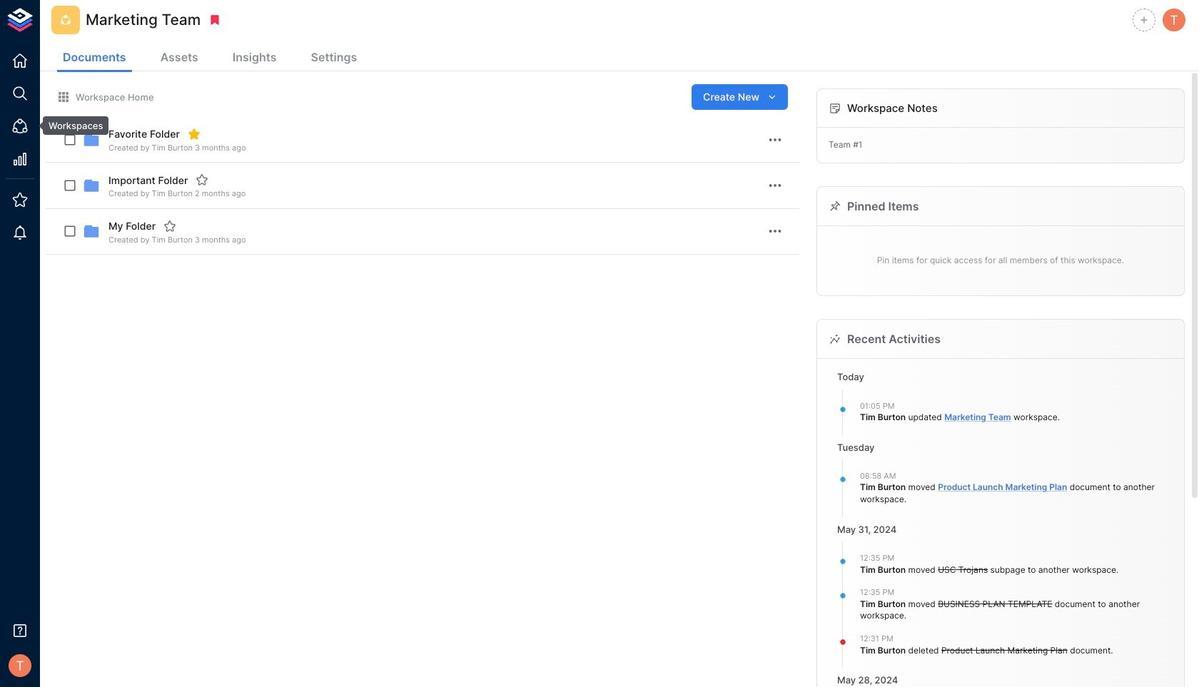 Task type: locate. For each thing, give the bounding box(es) containing it.
tooltip
[[33, 116, 109, 135]]

remove bookmark image
[[209, 14, 222, 26]]

0 horizontal spatial favorite image
[[164, 220, 176, 233]]

1 vertical spatial favorite image
[[164, 220, 176, 233]]

favorite image
[[196, 174, 209, 187], [164, 220, 176, 233]]

0 vertical spatial favorite image
[[196, 174, 209, 187]]



Task type: vqa. For each thing, say whether or not it's contained in the screenshot.
Media
no



Task type: describe. For each thing, give the bounding box(es) containing it.
1 horizontal spatial favorite image
[[196, 174, 209, 187]]

remove favorite image
[[188, 128, 201, 141]]



